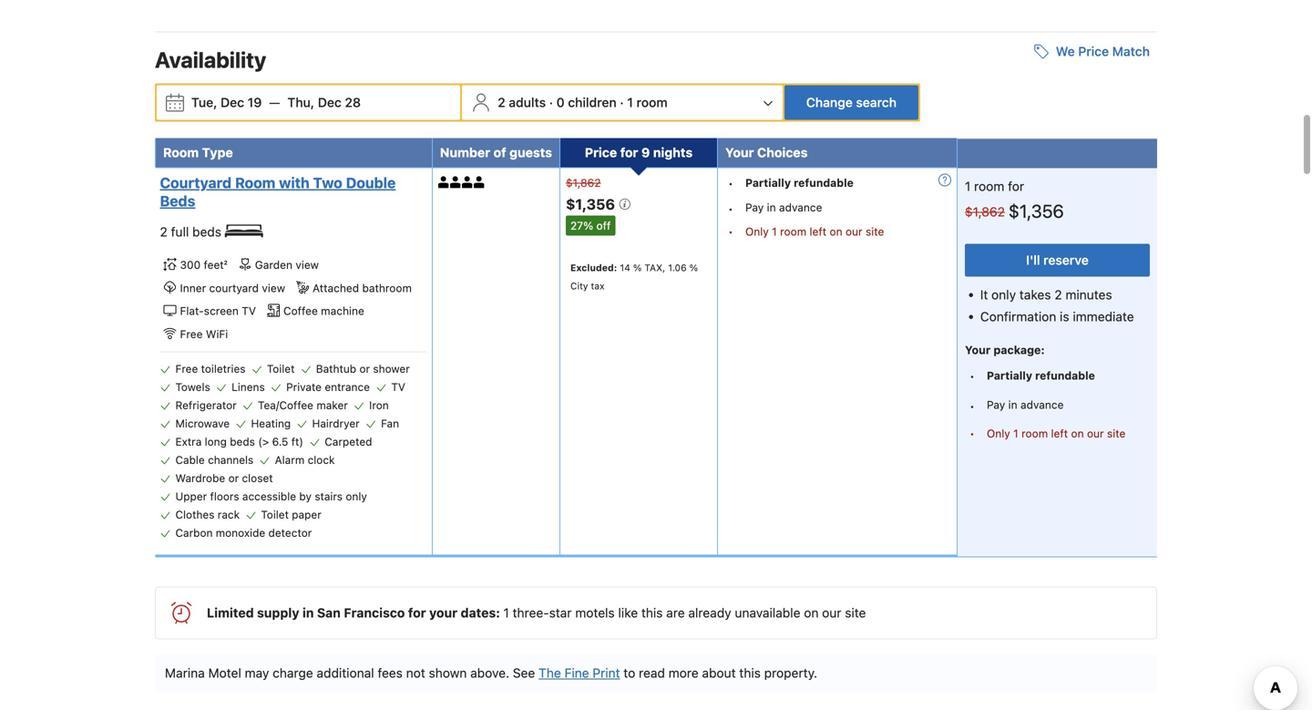 Task type: describe. For each thing, give the bounding box(es) containing it.
attached bathroom
[[313, 281, 412, 294]]

2 occupancy image from the left
[[474, 176, 486, 188]]

the fine print link
[[539, 666, 620, 681]]

wardrobe
[[175, 472, 225, 485]]

1 horizontal spatial pay in advance
[[987, 399, 1064, 411]]

0 horizontal spatial on
[[804, 605, 819, 620]]

courtyard
[[160, 174, 232, 191]]

long
[[205, 435, 227, 448]]

more
[[669, 666, 699, 681]]

it
[[981, 287, 989, 302]]

1 horizontal spatial our
[[846, 225, 863, 238]]

19
[[248, 95, 262, 110]]

number
[[440, 145, 491, 160]]

1 horizontal spatial only
[[987, 427, 1011, 440]]

private entrance
[[286, 381, 370, 393]]

minutes
[[1066, 287, 1113, 302]]

tea/coffee
[[258, 399, 314, 412]]

accessible
[[242, 490, 296, 503]]

1 occupancy image from the left
[[450, 176, 462, 188]]

0 horizontal spatial refundable
[[794, 176, 854, 189]]

1 horizontal spatial this
[[740, 666, 761, 681]]

number of guests
[[440, 145, 552, 160]]

1 vertical spatial on
[[1072, 427, 1085, 440]]

2 % from the left
[[690, 262, 698, 273]]

1 inside 2 adults · 0 children · 1 room dropdown button
[[627, 95, 633, 110]]

coffee
[[284, 305, 318, 317]]

city
[[571, 280, 588, 291]]

adults
[[509, 95, 546, 110]]

$1,862 for $1,862 $1,356
[[965, 204, 1006, 219]]

heating
[[251, 417, 291, 430]]

detector
[[269, 526, 312, 539]]

fine
[[565, 666, 589, 681]]

2 dec from the left
[[318, 95, 342, 110]]

we price match
[[1056, 44, 1151, 59]]

0 vertical spatial partially
[[746, 176, 791, 189]]

or for wardrobe
[[228, 472, 239, 485]]

or for bathtub
[[360, 362, 370, 375]]

27% off. you're getting 27% off the original price due to multiple deals and benefits.. element
[[566, 216, 616, 236]]

0 horizontal spatial pay in advance
[[746, 201, 823, 214]]

the
[[539, 666, 561, 681]]

refrigerator
[[175, 399, 237, 412]]

inner courtyard view
[[180, 281, 285, 294]]

thu, dec 28 button
[[280, 86, 368, 119]]

attached
[[313, 281, 359, 294]]

three-
[[513, 605, 549, 620]]

i'll reserve button
[[965, 244, 1151, 277]]

off
[[597, 219, 611, 232]]

0 horizontal spatial only
[[346, 490, 367, 503]]

may
[[245, 666, 269, 681]]

2 vertical spatial our
[[823, 605, 842, 620]]

300
[[180, 258, 201, 271]]

27% off
[[571, 219, 611, 232]]

monoxide
[[216, 526, 265, 539]]

iron
[[369, 399, 389, 412]]

guests
[[510, 145, 552, 160]]

$1,862 for $1,862
[[566, 176, 601, 189]]

free wifi
[[180, 328, 228, 341]]

1 horizontal spatial only 1 room left on our site
[[987, 427, 1126, 440]]

only inside it only takes 2 minutes confirmation is immediate
[[992, 287, 1017, 302]]

your choices
[[726, 145, 808, 160]]

availability
[[155, 47, 266, 72]]

inner
[[180, 281, 206, 294]]

0 horizontal spatial pay
[[746, 201, 764, 214]]

1 vertical spatial price
[[585, 145, 617, 160]]

price inside dropdown button
[[1079, 44, 1110, 59]]

1 vertical spatial for
[[1008, 179, 1025, 194]]

dates:
[[461, 605, 500, 620]]

charge
[[273, 666, 313, 681]]

ft)
[[291, 435, 304, 448]]

beds for full
[[192, 224, 222, 239]]

carbon
[[175, 526, 213, 539]]

change search
[[807, 95, 897, 110]]

bathtub or shower
[[316, 362, 410, 375]]

channels
[[208, 454, 254, 466]]

rack
[[218, 508, 240, 521]]

carpeted
[[325, 435, 372, 448]]

about
[[702, 666, 736, 681]]

0 vertical spatial only 1 room left on our site
[[746, 225, 885, 238]]

(>
[[258, 435, 269, 448]]

star
[[549, 605, 572, 620]]

floors
[[210, 490, 239, 503]]

courtyard room with two double beds link
[[160, 174, 422, 210]]

1 occupancy image from the left
[[438, 176, 450, 188]]

tax,
[[645, 262, 666, 273]]

machine
[[321, 305, 365, 317]]

1 dec from the left
[[221, 95, 244, 110]]

tax
[[591, 280, 605, 291]]

2 occupancy image from the left
[[462, 176, 474, 188]]

1 horizontal spatial view
[[296, 258, 319, 271]]

shown
[[429, 666, 467, 681]]

hairdryer
[[312, 417, 360, 430]]

see
[[513, 666, 535, 681]]

upper floors accessible by stairs only
[[175, 490, 367, 503]]

toilet for toilet paper
[[261, 508, 289, 521]]

1 vertical spatial site
[[1108, 427, 1126, 440]]

1 vertical spatial partially
[[987, 369, 1033, 382]]

tue, dec 19 — thu, dec 28
[[191, 95, 361, 110]]

room inside dropdown button
[[637, 95, 668, 110]]

0 vertical spatial tv
[[242, 305, 256, 317]]

match
[[1113, 44, 1151, 59]]

2 horizontal spatial our
[[1088, 427, 1105, 440]]

6.5
[[272, 435, 288, 448]]

0 vertical spatial site
[[866, 225, 885, 238]]

1 vertical spatial left
[[1052, 427, 1069, 440]]

2 adults · 0 children · 1 room
[[498, 95, 668, 110]]

300 feet²
[[180, 258, 228, 271]]

limited supply in san francisco for your dates: 1 three-star motels like this are already unavailable on our site
[[207, 605, 867, 620]]

marina
[[165, 666, 205, 681]]

your for your package:
[[965, 343, 991, 357]]

0 horizontal spatial room
[[163, 145, 199, 160]]

1 horizontal spatial $1,356
[[1009, 200, 1064, 221]]

0 horizontal spatial in
[[303, 605, 314, 620]]

your package:
[[965, 343, 1045, 357]]

1 vertical spatial refundable
[[1036, 369, 1096, 382]]

closet
[[242, 472, 273, 485]]

—
[[269, 95, 280, 110]]

alarm
[[275, 454, 305, 466]]

room down package:
[[1022, 427, 1049, 440]]



Task type: locate. For each thing, give the bounding box(es) containing it.
1 horizontal spatial 2
[[498, 95, 506, 110]]

2 full beds
[[160, 224, 225, 239]]

2 vertical spatial 2
[[1055, 287, 1063, 302]]

1 vertical spatial in
[[1009, 399, 1018, 411]]

cable
[[175, 454, 205, 466]]

0 horizontal spatial %
[[633, 262, 642, 273]]

bathtub
[[316, 362, 357, 375]]

1 down package:
[[1014, 427, 1019, 440]]

for left your
[[408, 605, 426, 620]]

2 vertical spatial in
[[303, 605, 314, 620]]

0 horizontal spatial only 1 room left on our site
[[746, 225, 885, 238]]

0 vertical spatial free
[[180, 328, 203, 341]]

dec left 28
[[318, 95, 342, 110]]

1 vertical spatial pay in advance
[[987, 399, 1064, 411]]

0 vertical spatial this
[[642, 605, 663, 620]]

0 vertical spatial your
[[726, 145, 754, 160]]

$1,862
[[566, 176, 601, 189], [965, 204, 1006, 219]]

1 vertical spatial tv
[[391, 381, 406, 393]]

$1,356
[[566, 196, 619, 213], [1009, 200, 1064, 221]]

% right 1.06
[[690, 262, 698, 273]]

1 vertical spatial 2
[[160, 224, 168, 239]]

dec left 19
[[221, 95, 244, 110]]

0 horizontal spatial for
[[408, 605, 426, 620]]

tv down courtyard
[[242, 305, 256, 317]]

0 horizontal spatial this
[[642, 605, 663, 620]]

1 right more details on meals and payment options icon
[[965, 179, 971, 194]]

this left are
[[642, 605, 663, 620]]

room left with
[[235, 174, 276, 191]]

entrance
[[325, 381, 370, 393]]

for
[[621, 145, 639, 160], [1008, 179, 1025, 194], [408, 605, 426, 620]]

free for free toiletries
[[175, 362, 198, 375]]

dec
[[221, 95, 244, 110], [318, 95, 342, 110]]

$1,862 $1,356
[[965, 200, 1064, 221]]

your for your choices
[[726, 145, 754, 160]]

beds right 'full'
[[192, 224, 222, 239]]

thu,
[[288, 95, 315, 110]]

refundable down package:
[[1036, 369, 1096, 382]]

1 right children
[[627, 95, 633, 110]]

1 horizontal spatial refundable
[[1036, 369, 1096, 382]]

0 horizontal spatial dec
[[221, 95, 244, 110]]

price left the 9
[[585, 145, 617, 160]]

partially down your package:
[[987, 369, 1033, 382]]

0 vertical spatial only
[[992, 287, 1017, 302]]

1 horizontal spatial advance
[[1021, 399, 1064, 411]]

0 horizontal spatial 2
[[160, 224, 168, 239]]

1 vertical spatial only
[[346, 490, 367, 503]]

your left choices
[[726, 145, 754, 160]]

$1,356 up 27% off. you're getting 27% off the original price due to multiple deals and benefits.. 'element'
[[566, 196, 619, 213]]

0 vertical spatial only
[[746, 225, 769, 238]]

only down your package:
[[987, 427, 1011, 440]]

1 horizontal spatial only
[[992, 287, 1017, 302]]

1 horizontal spatial for
[[621, 145, 639, 160]]

2 inside it only takes 2 minutes confirmation is immediate
[[1055, 287, 1063, 302]]

like
[[619, 605, 638, 620]]

toilet for toilet
[[267, 362, 295, 375]]

or down channels
[[228, 472, 239, 485]]

1 room for
[[965, 179, 1025, 194]]

two
[[313, 174, 343, 191]]

· right children
[[620, 95, 624, 110]]

partially
[[746, 176, 791, 189], [987, 369, 1033, 382]]

francisco
[[344, 605, 405, 620]]

marina motel may charge additional fees not shown above. see the fine print to read more about this property.
[[165, 666, 818, 681]]

0 horizontal spatial ·
[[549, 95, 553, 110]]

pay
[[746, 201, 764, 214], [987, 399, 1006, 411]]

wifi
[[206, 328, 228, 341]]

0 vertical spatial advance
[[779, 201, 823, 214]]

it only takes 2 minutes confirmation is immediate
[[981, 287, 1135, 324]]

2 vertical spatial for
[[408, 605, 426, 620]]

extra long beds (> 6.5 ft)
[[175, 435, 304, 448]]

0 vertical spatial pay in advance
[[746, 201, 823, 214]]

stairs
[[315, 490, 343, 503]]

0 horizontal spatial occupancy image
[[438, 176, 450, 188]]

0 vertical spatial on
[[830, 225, 843, 238]]

$1,862 down 1 room for
[[965, 204, 1006, 219]]

fan
[[381, 417, 399, 430]]

1 horizontal spatial partially
[[987, 369, 1033, 382]]

takes
[[1020, 287, 1052, 302]]

change search button
[[785, 85, 919, 120]]

0 horizontal spatial partially
[[746, 176, 791, 189]]

1 horizontal spatial partially refundable
[[987, 369, 1096, 382]]

price right we on the right top of page
[[1079, 44, 1110, 59]]

your left package:
[[965, 343, 991, 357]]

2 horizontal spatial for
[[1008, 179, 1025, 194]]

1 horizontal spatial occupancy image
[[462, 176, 474, 188]]

% right 14
[[633, 262, 642, 273]]

more details on meals and payment options image
[[939, 174, 952, 186]]

only right "it"
[[992, 287, 1017, 302]]

27%
[[571, 219, 594, 232]]

garden
[[255, 258, 293, 271]]

0 vertical spatial toilet
[[267, 362, 295, 375]]

room up courtyard
[[163, 145, 199, 160]]

2 inside dropdown button
[[498, 95, 506, 110]]

1 horizontal spatial left
[[1052, 427, 1069, 440]]

2 horizontal spatial 2
[[1055, 287, 1063, 302]]

free up towels
[[175, 362, 198, 375]]

1 left three-
[[504, 605, 509, 620]]

free for free wifi
[[180, 328, 203, 341]]

toilet down upper floors accessible by stairs only
[[261, 508, 289, 521]]

in down package:
[[1009, 399, 1018, 411]]

linens
[[232, 381, 265, 393]]

view right garden in the left top of the page
[[296, 258, 319, 271]]

0 vertical spatial refundable
[[794, 176, 854, 189]]

beds left (>
[[230, 435, 255, 448]]

san
[[317, 605, 341, 620]]

on
[[830, 225, 843, 238], [1072, 427, 1085, 440], [804, 605, 819, 620]]

2 horizontal spatial in
[[1009, 399, 1018, 411]]

$1,862 inside $1,862 $1,356
[[965, 204, 1006, 219]]

2 for 2 adults · 0 children · 1 room
[[498, 95, 506, 110]]

occupancy image
[[438, 176, 450, 188], [462, 176, 474, 188]]

garden view
[[255, 258, 319, 271]]

1 horizontal spatial on
[[830, 225, 843, 238]]

partially down your choices
[[746, 176, 791, 189]]

2 up is
[[1055, 287, 1063, 302]]

we price match button
[[1027, 35, 1158, 68]]

1 vertical spatial or
[[228, 472, 239, 485]]

1 vertical spatial free
[[175, 362, 198, 375]]

0 vertical spatial in
[[767, 201, 776, 214]]

supply
[[257, 605, 299, 620]]

choices
[[758, 145, 808, 160]]

2 left 'full'
[[160, 224, 168, 239]]

0 horizontal spatial our
[[823, 605, 842, 620]]

in down your choices
[[767, 201, 776, 214]]

to
[[624, 666, 636, 681]]

room up the 9
[[637, 95, 668, 110]]

free
[[180, 328, 203, 341], [175, 362, 198, 375]]

only
[[992, 287, 1017, 302], [346, 490, 367, 503]]

toilet up private
[[267, 362, 295, 375]]

flat-screen tv
[[180, 305, 256, 317]]

0 horizontal spatial price
[[585, 145, 617, 160]]

0 vertical spatial our
[[846, 225, 863, 238]]

not
[[406, 666, 426, 681]]

0 horizontal spatial $1,356
[[566, 196, 619, 213]]

0 vertical spatial for
[[621, 145, 639, 160]]

0 horizontal spatial only
[[746, 225, 769, 238]]

pay down your package:
[[987, 399, 1006, 411]]

· left 0
[[549, 95, 553, 110]]

pay in advance down package:
[[987, 399, 1064, 411]]

%
[[633, 262, 642, 273], [690, 262, 698, 273]]

advance down package:
[[1021, 399, 1064, 411]]

advance down choices
[[779, 201, 823, 214]]

9
[[642, 145, 650, 160]]

motel
[[208, 666, 241, 681]]

1 vertical spatial beds
[[230, 435, 255, 448]]

room type
[[163, 145, 233, 160]]

tue,
[[191, 95, 217, 110]]

above.
[[471, 666, 510, 681]]

free down flat-
[[180, 328, 203, 341]]

excluded:
[[571, 262, 617, 273]]

property.
[[765, 666, 818, 681]]

view down garden in the left top of the page
[[262, 281, 285, 294]]

free toiletries
[[175, 362, 246, 375]]

occupancy image
[[450, 176, 462, 188], [474, 176, 486, 188]]

for up $1,862 $1,356
[[1008, 179, 1025, 194]]

view
[[296, 258, 319, 271], [262, 281, 285, 294]]

this right about
[[740, 666, 761, 681]]

your
[[429, 605, 458, 620]]

1 vertical spatial advance
[[1021, 399, 1064, 411]]

1 horizontal spatial ·
[[620, 95, 624, 110]]

1 horizontal spatial %
[[690, 262, 698, 273]]

0 horizontal spatial partially refundable
[[746, 176, 854, 189]]

pay in advance
[[746, 201, 823, 214], [987, 399, 1064, 411]]

1 horizontal spatial room
[[235, 174, 276, 191]]

clock
[[308, 454, 335, 466]]

nights
[[653, 145, 693, 160]]

beds for long
[[230, 435, 255, 448]]

1 down choices
[[772, 225, 777, 238]]

for left the 9
[[621, 145, 639, 160]]

1 horizontal spatial in
[[767, 201, 776, 214]]

in left san
[[303, 605, 314, 620]]

2 vertical spatial on
[[804, 605, 819, 620]]

1 vertical spatial room
[[235, 174, 276, 191]]

0 horizontal spatial or
[[228, 472, 239, 485]]

toilet
[[267, 362, 295, 375], [261, 508, 289, 521]]

room up $1,862 $1,356
[[975, 179, 1005, 194]]

1 horizontal spatial occupancy image
[[474, 176, 486, 188]]

full
[[171, 224, 189, 239]]

partially refundable down package:
[[987, 369, 1096, 382]]

your
[[726, 145, 754, 160], [965, 343, 991, 357]]

2 horizontal spatial on
[[1072, 427, 1085, 440]]

room down choices
[[781, 225, 807, 238]]

1 vertical spatial this
[[740, 666, 761, 681]]

2 · from the left
[[620, 95, 624, 110]]

2 for 2 full beds
[[160, 224, 168, 239]]

limited
[[207, 605, 254, 620]]

2 left the adults in the top of the page
[[498, 95, 506, 110]]

28
[[345, 95, 361, 110]]

tv
[[242, 305, 256, 317], [391, 381, 406, 393]]

1 horizontal spatial price
[[1079, 44, 1110, 59]]

0 vertical spatial partially refundable
[[746, 176, 854, 189]]

cable channels
[[175, 454, 254, 466]]

1 horizontal spatial beds
[[230, 435, 255, 448]]

pay in advance down choices
[[746, 201, 823, 214]]

room
[[637, 95, 668, 110], [975, 179, 1005, 194], [781, 225, 807, 238], [1022, 427, 1049, 440]]

0
[[557, 95, 565, 110]]

0 vertical spatial pay
[[746, 201, 764, 214]]

toiletries
[[201, 362, 246, 375]]

room inside courtyard room with two double beds
[[235, 174, 276, 191]]

0 vertical spatial $1,862
[[566, 176, 601, 189]]

room
[[163, 145, 199, 160], [235, 174, 276, 191]]

flat-
[[180, 305, 204, 317]]

0 vertical spatial view
[[296, 258, 319, 271]]

1 % from the left
[[633, 262, 642, 273]]

2 adults · 0 children · 1 room button
[[464, 85, 781, 120]]

courtyard
[[209, 281, 259, 294]]

with
[[279, 174, 310, 191]]

shower
[[373, 362, 410, 375]]

1 horizontal spatial tv
[[391, 381, 406, 393]]

only right stairs in the left bottom of the page
[[346, 490, 367, 503]]

clothes rack
[[175, 508, 240, 521]]

1 horizontal spatial or
[[360, 362, 370, 375]]

0 horizontal spatial left
[[810, 225, 827, 238]]

immediate
[[1073, 309, 1135, 324]]

1 horizontal spatial pay
[[987, 399, 1006, 411]]

$1,356 down 1 room for
[[1009, 200, 1064, 221]]

$1,862 up 27%
[[566, 176, 601, 189]]

fees
[[378, 666, 403, 681]]

only down your choices
[[746, 225, 769, 238]]

or up entrance
[[360, 362, 370, 375]]

1 vertical spatial pay
[[987, 399, 1006, 411]]

tea/coffee maker
[[258, 399, 348, 412]]

2 vertical spatial site
[[845, 605, 867, 620]]

0 vertical spatial left
[[810, 225, 827, 238]]

upper
[[175, 490, 207, 503]]

1 vertical spatial toilet
[[261, 508, 289, 521]]

1 vertical spatial only
[[987, 427, 1011, 440]]

screen
[[204, 305, 239, 317]]

1 vertical spatial view
[[262, 281, 285, 294]]

tv down shower
[[391, 381, 406, 393]]

1 · from the left
[[549, 95, 553, 110]]

partially refundable down choices
[[746, 176, 854, 189]]

0 horizontal spatial view
[[262, 281, 285, 294]]

only
[[746, 225, 769, 238], [987, 427, 1011, 440]]

is
[[1060, 309, 1070, 324]]

tue, dec 19 button
[[184, 86, 269, 119]]

refundable down choices
[[794, 176, 854, 189]]

0 vertical spatial or
[[360, 362, 370, 375]]

of
[[494, 145, 507, 160]]

1 vertical spatial partially refundable
[[987, 369, 1096, 382]]

pay down your choices
[[746, 201, 764, 214]]



Task type: vqa. For each thing, say whether or not it's contained in the screenshot.
Heating
yes



